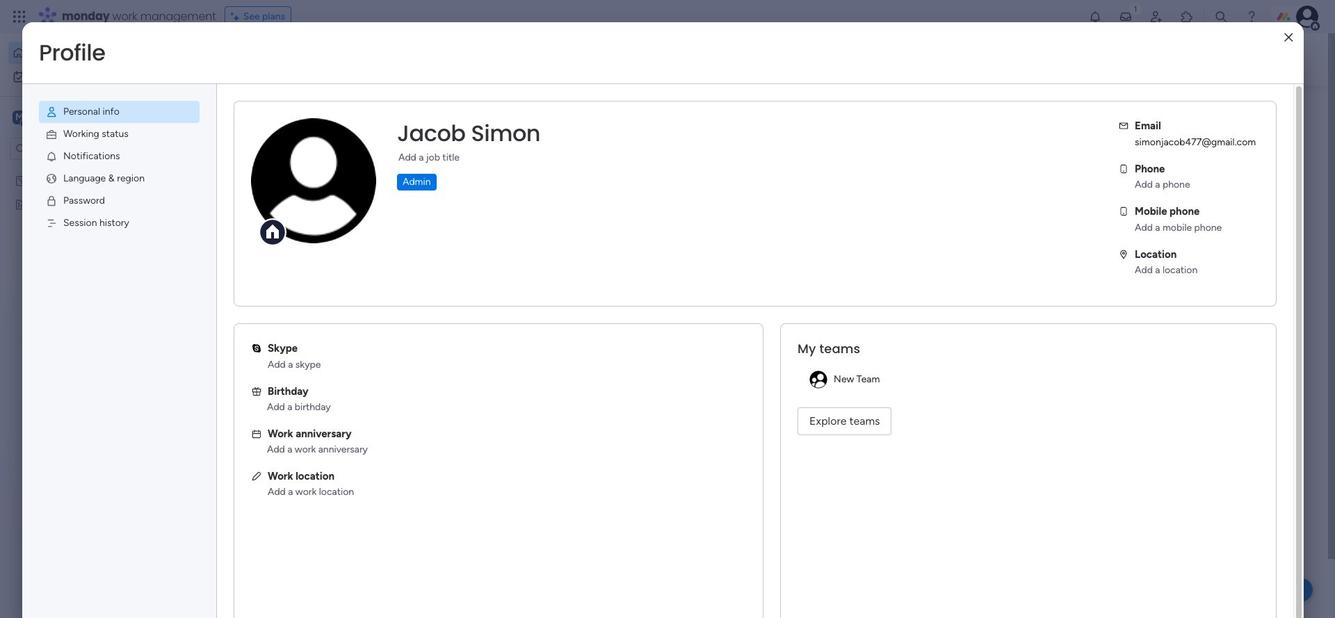 Task type: describe. For each thing, give the bounding box(es) containing it.
close image
[[1285, 32, 1293, 43]]

1 menu item from the top
[[39, 101, 200, 123]]

help center element
[[1064, 399, 1273, 455]]

quick search results list box
[[257, 130, 1031, 314]]

select product image
[[13, 10, 26, 24]]

invite members image
[[1150, 10, 1164, 24]]

jacob simon image
[[1297, 6, 1319, 28]]

4 menu item from the top
[[39, 168, 200, 190]]

lottie animation image for the bottom lottie animation element
[[0, 478, 177, 618]]

workspace selection element
[[10, 106, 120, 128]]

language & region image
[[45, 173, 58, 185]]

notifications image
[[45, 150, 58, 163]]

lottie animation image for lottie animation element to the top
[[671, 33, 1062, 86]]

help image
[[1245, 10, 1259, 24]]

menu menu
[[22, 84, 216, 251]]

6 menu item from the top
[[39, 212, 200, 234]]

close recently visited image
[[257, 113, 273, 130]]



Task type: locate. For each thing, give the bounding box(es) containing it.
getting started element
[[1064, 332, 1273, 388]]

see plans image
[[231, 9, 243, 24]]

monday marketplace image
[[1180, 10, 1194, 24]]

5 menu item from the top
[[39, 190, 200, 212]]

notifications image
[[1089, 10, 1103, 24]]

roy mann image
[[289, 379, 317, 407]]

Search in workspace field
[[29, 141, 116, 157]]

lottie animation image
[[671, 33, 1062, 86], [0, 478, 177, 618]]

templates image image
[[1077, 105, 1260, 201]]

3 menu item from the top
[[39, 145, 200, 168]]

0 horizontal spatial lottie animation image
[[0, 478, 177, 618]]

personal info image
[[45, 106, 58, 118]]

menu item
[[39, 101, 200, 123], [39, 123, 200, 145], [39, 145, 200, 168], [39, 168, 200, 190], [39, 190, 200, 212], [39, 212, 200, 234]]

option
[[8, 42, 169, 64], [8, 65, 169, 88], [0, 168, 177, 171], [798, 369, 1260, 391]]

update feed image
[[1119, 10, 1133, 24]]

0 horizontal spatial lottie animation element
[[0, 478, 177, 618]]

0 vertical spatial lottie animation image
[[671, 33, 1062, 86]]

1 vertical spatial lottie animation image
[[0, 478, 177, 618]]

0 vertical spatial lottie animation element
[[671, 33, 1062, 86]]

working status image
[[45, 128, 58, 141]]

1 element
[[397, 331, 414, 348]]

search everything image
[[1215, 10, 1228, 24]]

1 horizontal spatial lottie animation element
[[671, 33, 1062, 86]]

None field
[[394, 119, 544, 148]]

1 horizontal spatial lottie animation image
[[671, 33, 1062, 86]]

lottie animation element
[[671, 33, 1062, 86], [0, 478, 177, 618]]

session history image
[[45, 217, 58, 230]]

close update feed (inbox) image
[[257, 331, 273, 348]]

1 image
[[1130, 1, 1142, 16]]

2 menu item from the top
[[39, 123, 200, 145]]

1 vertical spatial lottie animation element
[[0, 478, 177, 618]]

list box
[[0, 166, 177, 404]]

password image
[[45, 195, 58, 207]]



Task type: vqa. For each thing, say whether or not it's contained in the screenshot.
the top Started
no



